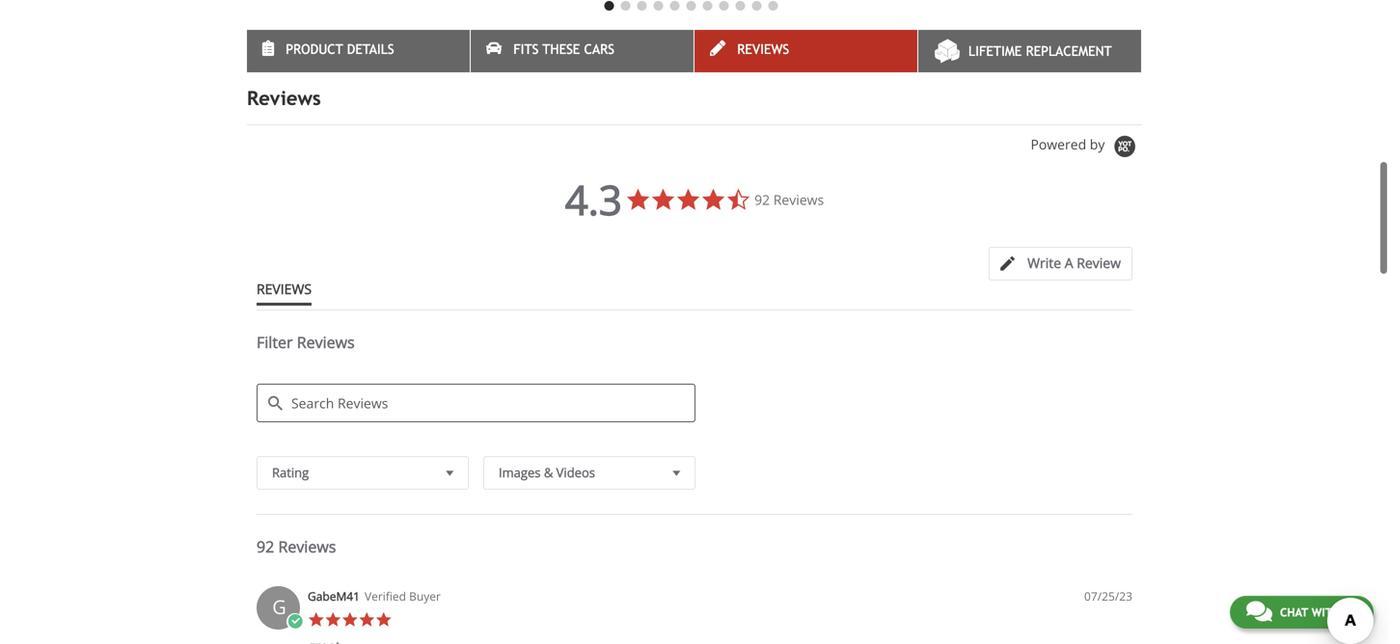 Task type: locate. For each thing, give the bounding box(es) containing it.
2 horizontal spatial star image
[[375, 612, 392, 629]]

powered
[[1031, 135, 1087, 153]]

buyer
[[409, 589, 441, 605]]

videos
[[557, 464, 595, 482]]

chat
[[1281, 606, 1309, 620]]

product details link
[[247, 30, 470, 73]]

lifetime
[[969, 44, 1022, 59]]

star image down gabem41
[[342, 612, 359, 629]]

1 horizontal spatial 92 reviews
[[755, 191, 824, 209]]

&
[[544, 464, 553, 482]]

star image
[[308, 612, 325, 629], [342, 612, 359, 629], [375, 612, 392, 629]]

heading
[[308, 639, 341, 645]]

write a review button
[[989, 247, 1133, 281]]

verified buyer heading
[[365, 589, 441, 605]]

1 vertical spatial 92 reviews
[[257, 537, 336, 558]]

Rating Filter field
[[257, 457, 469, 490]]

us
[[1344, 606, 1358, 620]]

star image
[[325, 612, 342, 629], [359, 612, 375, 629]]

0 horizontal spatial 92
[[257, 537, 274, 558]]

star image down gabem41 verified buyer
[[359, 612, 375, 629]]

0 horizontal spatial star image
[[325, 612, 342, 629]]

1 horizontal spatial star image
[[342, 612, 359, 629]]

reviews
[[738, 42, 790, 57], [247, 87, 321, 110], [774, 191, 824, 209], [297, 332, 355, 353], [278, 537, 336, 558]]

fits these cars
[[514, 42, 615, 57]]

g
[[272, 594, 286, 621]]

star image down verified
[[375, 612, 392, 629]]

0 vertical spatial 92 reviews
[[755, 191, 824, 209]]

write no frame image
[[1001, 257, 1025, 271]]

0 horizontal spatial star image
[[308, 612, 325, 629]]

star image down gabem41
[[325, 612, 342, 629]]

magnifying glass image
[[268, 397, 283, 411]]

write
[[1028, 254, 1062, 272]]

details
[[347, 42, 394, 57]]

cars
[[584, 42, 615, 57]]

powered by
[[1031, 135, 1109, 153]]

92 reviews
[[755, 191, 824, 209], [257, 537, 336, 558]]

down triangle image
[[442, 463, 458, 483]]

with
[[1312, 606, 1341, 620]]

images
[[499, 464, 541, 482]]

2 star image from the left
[[342, 612, 359, 629]]

1 horizontal spatial star image
[[359, 612, 375, 629]]

92
[[755, 191, 770, 209], [257, 537, 274, 558]]

chat with us link
[[1230, 596, 1374, 629]]

review
[[1077, 254, 1122, 272]]

1 horizontal spatial 92
[[755, 191, 770, 209]]

star image right circle checkmark icon
[[308, 612, 325, 629]]

Images & Videos Filter field
[[484, 457, 696, 490]]

chat with us
[[1281, 606, 1358, 620]]



Task type: vqa. For each thing, say whether or not it's contained in the screenshot.
second THE DOWN TRIANGLE icon from right
yes



Task type: describe. For each thing, give the bounding box(es) containing it.
a
[[1065, 254, 1074, 272]]

gabem41 verified buyer
[[308, 589, 441, 605]]

4.3
[[565, 172, 622, 227]]

gabem41
[[308, 589, 360, 605]]

down triangle image
[[668, 463, 685, 483]]

comments image
[[1247, 600, 1273, 624]]

2 star image from the left
[[359, 612, 375, 629]]

images & videos
[[499, 464, 595, 482]]

Search Reviews search field
[[257, 384, 696, 423]]

circle checkmark image
[[287, 614, 304, 631]]

3 star image from the left
[[375, 612, 392, 629]]

reviews link
[[695, 30, 918, 73]]

write a review
[[1028, 254, 1122, 272]]

rating
[[272, 464, 309, 482]]

reviews inside heading
[[297, 332, 355, 353]]

fits these cars link
[[471, 30, 694, 73]]

07/25/23
[[1085, 589, 1133, 605]]

product
[[286, 42, 343, 57]]

reviews
[[257, 280, 312, 298]]

4.3 star rating element
[[565, 172, 622, 227]]

0 vertical spatial 92
[[755, 191, 770, 209]]

by
[[1090, 135, 1105, 153]]

0 horizontal spatial 92 reviews
[[257, 537, 336, 558]]

these
[[543, 42, 580, 57]]

1 star image from the left
[[325, 612, 342, 629]]

filter reviews heading
[[257, 332, 1133, 370]]

powered by link
[[1031, 135, 1143, 159]]

replacement
[[1026, 44, 1113, 59]]

1 vertical spatial 92
[[257, 537, 274, 558]]

lifetime replacement
[[969, 44, 1113, 59]]

filter
[[257, 332, 293, 353]]

verified
[[365, 589, 406, 605]]

review date 07/25/23 element
[[1085, 589, 1133, 605]]

fits
[[514, 42, 539, 57]]

lifetime replacement link
[[919, 30, 1142, 73]]

filter reviews
[[257, 332, 355, 353]]

1 star image from the left
[[308, 612, 325, 629]]

product details
[[286, 42, 394, 57]]



